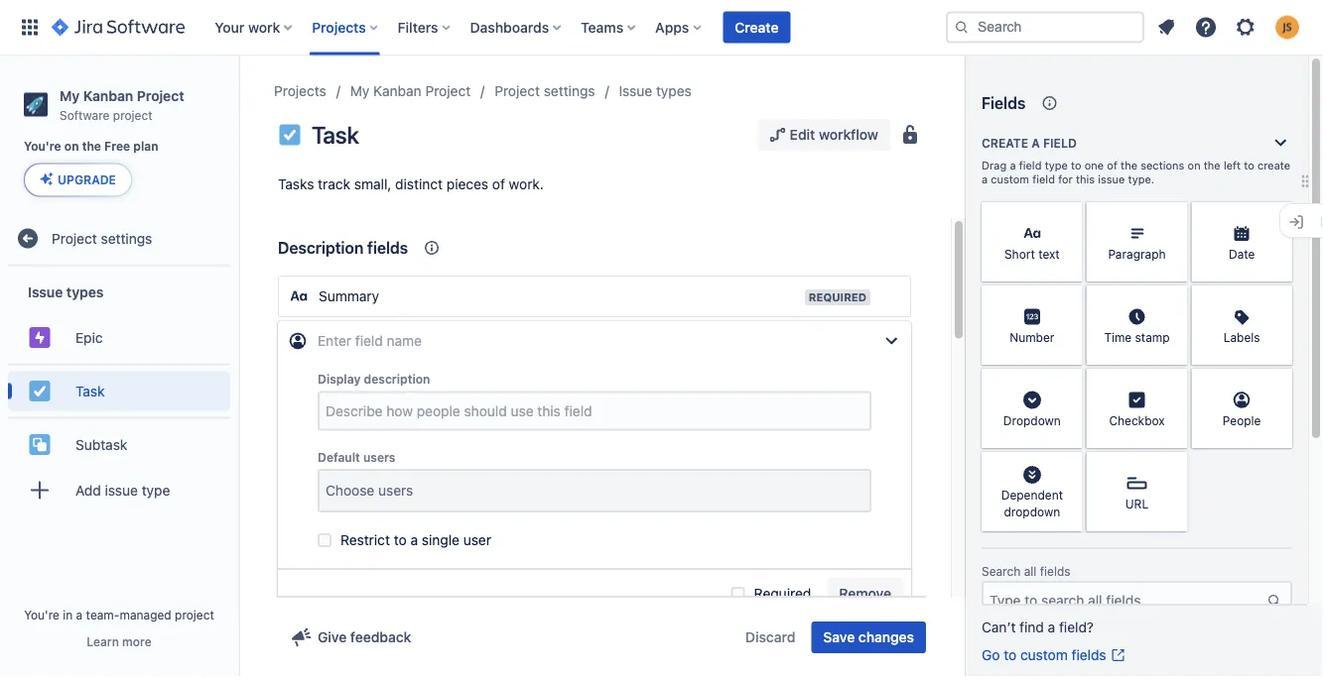 Task type: locate. For each thing, give the bounding box(es) containing it.
project right the managed
[[175, 608, 214, 622]]

a left the single
[[410, 532, 418, 549]]

field left for
[[1032, 173, 1055, 186]]

0 horizontal spatial fields
[[367, 239, 408, 258]]

projects inside popup button
[[312, 19, 366, 35]]

more information image for labels
[[1267, 288, 1290, 312]]

1 horizontal spatial issue
[[1098, 173, 1125, 186]]

apps
[[655, 19, 689, 35]]

project settings down dashboards dropdown button at the left
[[495, 83, 595, 99]]

project up "plan"
[[137, 87, 184, 104]]

kanban inside my kanban project software project
[[83, 87, 133, 104]]

kanban up software
[[83, 87, 133, 104]]

0 horizontal spatial my
[[60, 87, 80, 104]]

to right the go
[[1004, 648, 1017, 664]]

custom
[[991, 173, 1029, 186], [1020, 648, 1068, 664]]

edit workflow
[[790, 127, 878, 143]]

the left left
[[1204, 159, 1221, 172]]

kanban for my kanban project
[[373, 83, 422, 99]]

the up type.
[[1121, 159, 1138, 172]]

field up for
[[1043, 136, 1077, 150]]

issue up epic link
[[28, 284, 63, 300]]

you're on the free plan
[[24, 140, 158, 154]]

your work
[[215, 19, 280, 35]]

more information image
[[1057, 288, 1081, 312], [1162, 288, 1185, 312], [1267, 288, 1290, 312], [1057, 371, 1081, 395], [1162, 371, 1185, 395], [1057, 455, 1081, 478]]

1 vertical spatial required
[[754, 586, 811, 602]]

filters
[[398, 19, 438, 35]]

0 vertical spatial on
[[64, 140, 79, 154]]

types up epic
[[66, 284, 104, 300]]

1 vertical spatial issue
[[28, 284, 63, 300]]

my up software
[[60, 87, 80, 104]]

task group
[[8, 364, 230, 417]]

projects
[[312, 19, 366, 35], [274, 83, 326, 99]]

user
[[463, 532, 491, 549]]

settings
[[544, 83, 595, 99], [101, 230, 152, 247]]

types
[[656, 83, 692, 99], [66, 284, 104, 300]]

subtask link
[[8, 425, 230, 465]]

more information image for checkbox
[[1162, 371, 1185, 395]]

0 horizontal spatial type
[[142, 482, 170, 499]]

people
[[1223, 414, 1261, 428]]

issue
[[619, 83, 652, 99], [28, 284, 63, 300]]

0 horizontal spatial task
[[75, 383, 105, 399]]

create
[[735, 19, 779, 35], [982, 136, 1028, 150]]

issue down teams popup button
[[619, 83, 652, 99]]

the
[[82, 140, 101, 154], [1121, 159, 1138, 172], [1204, 159, 1221, 172]]

choose
[[326, 483, 374, 499]]

more information about the fields image
[[1037, 91, 1061, 115]]

project settings link down dashboards dropdown button at the left
[[495, 79, 595, 103]]

issue type icon image
[[278, 123, 302, 147]]

projects right the work
[[312, 19, 366, 35]]

0 horizontal spatial issue
[[28, 284, 63, 300]]

issue inside drag a field type to one of the sections on the left to create a custom field for this issue type.
[[1098, 173, 1125, 186]]

custom down drag
[[991, 173, 1029, 186]]

projects for projects popup button
[[312, 19, 366, 35]]

0 vertical spatial custom
[[991, 173, 1029, 186]]

0 vertical spatial type
[[1045, 159, 1068, 172]]

field for drag
[[1019, 159, 1042, 172]]

projects button
[[306, 11, 386, 43]]

project settings link
[[495, 79, 595, 103], [8, 219, 230, 258]]

learn more
[[87, 635, 152, 649]]

1 vertical spatial types
[[66, 284, 104, 300]]

the left free
[[82, 140, 101, 154]]

0 vertical spatial settings
[[544, 83, 595, 99]]

my inside my kanban project link
[[350, 83, 370, 99]]

1 horizontal spatial project settings
[[495, 83, 595, 99]]

help image
[[1194, 15, 1218, 39]]

0 horizontal spatial create
[[735, 19, 779, 35]]

dependent dropdown
[[1001, 489, 1063, 520]]

banner
[[0, 0, 1323, 56]]

drag
[[982, 159, 1007, 172]]

1 horizontal spatial project settings link
[[495, 79, 595, 103]]

users for choose users
[[378, 483, 413, 499]]

find
[[1020, 620, 1044, 636]]

create right apps 'popup button'
[[735, 19, 779, 35]]

0 vertical spatial task
[[312, 121, 359, 149]]

task right the issue type icon
[[312, 121, 359, 149]]

my
[[350, 83, 370, 99], [60, 87, 80, 104]]

text
[[1038, 247, 1060, 261]]

type up for
[[1045, 159, 1068, 172]]

more information image for dependent dropdown
[[1057, 455, 1081, 478]]

paragraph
[[1108, 247, 1166, 261]]

0 vertical spatial types
[[656, 83, 692, 99]]

type down subtask link
[[142, 482, 170, 499]]

0 horizontal spatial issue
[[105, 482, 138, 499]]

remove
[[839, 586, 891, 602]]

issue types up epic
[[28, 284, 104, 300]]

settings down teams
[[544, 83, 595, 99]]

a down more information about the fields icon
[[1031, 136, 1040, 150]]

0 vertical spatial create
[[735, 19, 779, 35]]

1 horizontal spatial type
[[1045, 159, 1068, 172]]

issue
[[1098, 173, 1125, 186], [105, 482, 138, 499]]

more information image for number
[[1057, 288, 1081, 312]]

of left the work.
[[492, 176, 505, 193]]

users up choose users at the bottom left of the page
[[363, 451, 396, 464]]

on right sections
[[1188, 159, 1201, 172]]

for
[[1058, 173, 1073, 186]]

0 horizontal spatial project
[[113, 108, 152, 122]]

0 horizontal spatial the
[[82, 140, 101, 154]]

you're for you're in a team-managed project
[[24, 608, 59, 622]]

a down drag
[[982, 173, 988, 186]]

my kanban project software project
[[60, 87, 184, 122]]

more information about the context fields image
[[420, 236, 444, 260]]

0 vertical spatial project settings link
[[495, 79, 595, 103]]

dependent
[[1001, 489, 1063, 503]]

learn more button
[[87, 634, 152, 650]]

you're left in
[[24, 608, 59, 622]]

on inside drag a field type to one of the sections on the left to create a custom field for this issue type.
[[1188, 159, 1201, 172]]

0 vertical spatial field
[[1043, 136, 1077, 150]]

project settings
[[495, 83, 595, 99], [52, 230, 152, 247]]

you're in a team-managed project
[[24, 608, 214, 622]]

dropdown
[[1003, 414, 1061, 428]]

go to custom fields link
[[982, 646, 1126, 666]]

0 vertical spatial of
[[1107, 159, 1118, 172]]

Display description field
[[320, 394, 869, 429]]

of right one at the top right
[[1107, 159, 1118, 172]]

1 vertical spatial project
[[175, 608, 214, 622]]

description
[[278, 239, 363, 258]]

restrict to a single user
[[340, 532, 491, 549]]

my right projects link
[[350, 83, 370, 99]]

users right choose
[[378, 483, 413, 499]]

1 vertical spatial on
[[1188, 159, 1201, 172]]

2 vertical spatial fields
[[1072, 648, 1106, 664]]

type.
[[1128, 173, 1154, 186]]

workflow
[[819, 127, 878, 143]]

time
[[1104, 330, 1132, 344]]

project settings down the upgrade
[[52, 230, 152, 247]]

issue inside button
[[105, 482, 138, 499]]

teams
[[581, 19, 624, 35]]

you're up upgrade 'button' at left
[[24, 140, 61, 154]]

url
[[1125, 497, 1149, 511]]

issue right add
[[105, 482, 138, 499]]

Enter field name field
[[318, 330, 871, 353]]

custom inside drag a field type to one of the sections on the left to create a custom field for this issue type.
[[991, 173, 1029, 186]]

1 horizontal spatial create
[[982, 136, 1028, 150]]

issue down one at the top right
[[1098, 173, 1125, 186]]

this
[[1076, 173, 1095, 186]]

fields left more information about the context fields icon
[[367, 239, 408, 258]]

of
[[1107, 159, 1118, 172], [492, 176, 505, 193]]

issue types down apps
[[619, 83, 692, 99]]

field down create a field at the top of the page
[[1019, 159, 1042, 172]]

on up upgrade 'button' at left
[[64, 140, 79, 154]]

create up drag
[[982, 136, 1028, 150]]

more information image for short text
[[1057, 204, 1081, 228]]

field
[[1043, 136, 1077, 150], [1019, 159, 1042, 172], [1032, 173, 1055, 186]]

0 vertical spatial issue
[[1098, 173, 1125, 186]]

1 vertical spatial projects
[[274, 83, 326, 99]]

Type to search all fields text field
[[984, 584, 1267, 619]]

1 vertical spatial users
[[378, 483, 413, 499]]

projects up the issue type icon
[[274, 83, 326, 99]]

project settings link down the upgrade
[[8, 219, 230, 258]]

project down filters dropdown button
[[425, 83, 471, 99]]

0 horizontal spatial kanban
[[83, 87, 133, 104]]

fields right all at right
[[1040, 565, 1071, 579]]

kanban down filters
[[373, 83, 422, 99]]

restrict
[[340, 532, 390, 549]]

my inside my kanban project software project
[[60, 87, 80, 104]]

task down epic
[[75, 383, 105, 399]]

users
[[363, 451, 396, 464], [378, 483, 413, 499]]

kanban
[[373, 83, 422, 99], [83, 87, 133, 104]]

1 horizontal spatial settings
[[544, 83, 595, 99]]

1 vertical spatial task
[[75, 383, 105, 399]]

1 horizontal spatial issue
[[619, 83, 652, 99]]

1 you're from the top
[[24, 140, 61, 154]]

1 vertical spatial field
[[1019, 159, 1042, 172]]

discard button
[[733, 622, 807, 654]]

0 vertical spatial project
[[113, 108, 152, 122]]

kanban inside my kanban project link
[[373, 83, 422, 99]]

2 vertical spatial field
[[1032, 173, 1055, 186]]

field for create
[[1043, 136, 1077, 150]]

1 vertical spatial project settings
[[52, 230, 152, 247]]

create inside button
[[735, 19, 779, 35]]

default users
[[318, 451, 396, 464]]

pieces
[[446, 176, 488, 193]]

project up "plan"
[[113, 108, 152, 122]]

a right drag
[[1010, 159, 1016, 172]]

description fields
[[278, 239, 408, 258]]

notifications image
[[1154, 15, 1178, 39]]

date
[[1229, 247, 1255, 261]]

settings down the upgrade
[[101, 230, 152, 247]]

0 vertical spatial you're
[[24, 140, 61, 154]]

0 horizontal spatial types
[[66, 284, 104, 300]]

fields left this link will be opened in a new tab icon
[[1072, 648, 1106, 664]]

to inside "link"
[[1004, 648, 1017, 664]]

type
[[1045, 159, 1068, 172], [142, 482, 170, 499]]

2 horizontal spatial fields
[[1072, 648, 1106, 664]]

banner containing your work
[[0, 0, 1323, 56]]

1 horizontal spatial of
[[1107, 159, 1118, 172]]

types down apps 'popup button'
[[656, 83, 692, 99]]

1 vertical spatial project settings link
[[8, 219, 230, 258]]

1 vertical spatial fields
[[1040, 565, 1071, 579]]

upgrade button
[[25, 164, 131, 196]]

type inside drag a field type to one of the sections on the left to create a custom field for this issue type.
[[1045, 159, 1068, 172]]

appswitcher icon image
[[18, 15, 42, 39]]

1 vertical spatial type
[[142, 482, 170, 499]]

1 vertical spatial of
[[492, 176, 505, 193]]

0 horizontal spatial issue types
[[28, 284, 104, 300]]

1 horizontal spatial fields
[[1040, 565, 1071, 579]]

my kanban project
[[350, 83, 471, 99]]

on
[[64, 140, 79, 154], [1188, 159, 1201, 172]]

1 horizontal spatial on
[[1188, 159, 1201, 172]]

1 vertical spatial create
[[982, 136, 1028, 150]]

no restrictions image
[[898, 123, 922, 147]]

add
[[75, 482, 101, 499]]

1 vertical spatial custom
[[1020, 648, 1068, 664]]

1 horizontal spatial project
[[175, 608, 214, 622]]

all
[[1024, 565, 1037, 579]]

group
[[8, 266, 230, 522]]

task inside group
[[75, 383, 105, 399]]

issue types
[[619, 83, 692, 99], [28, 284, 104, 300]]

can't find a field?
[[982, 620, 1094, 636]]

you're for you're on the free plan
[[24, 140, 61, 154]]

1 horizontal spatial my
[[350, 83, 370, 99]]

1 horizontal spatial kanban
[[373, 83, 422, 99]]

more information image
[[1057, 204, 1081, 228], [1162, 204, 1185, 228], [1267, 204, 1290, 228], [1267, 371, 1290, 395]]

0 vertical spatial projects
[[312, 19, 366, 35]]

learn
[[87, 635, 119, 649]]

to
[[1071, 159, 1081, 172], [1244, 159, 1254, 172], [394, 532, 407, 549], [1004, 648, 1017, 664]]

remove button
[[827, 579, 903, 610]]

0 horizontal spatial settings
[[101, 230, 152, 247]]

2 you're from the top
[[24, 608, 59, 622]]

0 horizontal spatial project settings link
[[8, 219, 230, 258]]

0 vertical spatial users
[[363, 451, 396, 464]]

1 vertical spatial you're
[[24, 608, 59, 622]]

1 horizontal spatial issue types
[[619, 83, 692, 99]]

1 vertical spatial issue
[[105, 482, 138, 499]]

jira software image
[[52, 15, 185, 39], [52, 15, 185, 39]]

custom down the can't find a field?
[[1020, 648, 1068, 664]]

more information image for time stamp
[[1162, 288, 1185, 312]]

your work button
[[209, 11, 300, 43]]



Task type: vqa. For each thing, say whether or not it's contained in the screenshot.
3
no



Task type: describe. For each thing, give the bounding box(es) containing it.
save changes
[[823, 630, 914, 646]]

summary
[[319, 288, 379, 305]]

task link
[[8, 372, 230, 411]]

project inside my kanban project software project
[[113, 108, 152, 122]]

your
[[215, 19, 244, 35]]

this link will be opened in a new tab image
[[1110, 648, 1126, 664]]

add issue type
[[75, 482, 170, 499]]

single
[[422, 532, 460, 549]]

fields inside "link"
[[1072, 648, 1106, 664]]

epic
[[75, 329, 103, 346]]

fields
[[982, 94, 1026, 113]]

edit
[[790, 127, 815, 143]]

more
[[122, 635, 152, 649]]

drag a field type to one of the sections on the left to create a custom field for this issue type.
[[982, 159, 1290, 186]]

0 vertical spatial issue types
[[619, 83, 692, 99]]

type inside add issue type button
[[142, 482, 170, 499]]

project inside my kanban project software project
[[137, 87, 184, 104]]

left
[[1224, 159, 1241, 172]]

short text
[[1004, 247, 1060, 261]]

small,
[[354, 176, 391, 193]]

issue types link
[[619, 79, 692, 103]]

group containing issue types
[[8, 266, 230, 522]]

field?
[[1059, 620, 1094, 636]]

go to custom fields
[[982, 648, 1106, 664]]

my for my kanban project software project
[[60, 87, 80, 104]]

Search field
[[946, 11, 1144, 43]]

users for default users
[[363, 451, 396, 464]]

create for create
[[735, 19, 779, 35]]

close field configuration image
[[879, 330, 903, 353]]

1 horizontal spatial the
[[1121, 159, 1138, 172]]

give feedback button
[[278, 622, 423, 654]]

project down upgrade 'button' at left
[[52, 230, 97, 247]]

in
[[63, 608, 73, 622]]

more information image for dropdown
[[1057, 371, 1081, 395]]

distinct
[[395, 176, 443, 193]]

1 horizontal spatial task
[[312, 121, 359, 149]]

2 horizontal spatial the
[[1204, 159, 1221, 172]]

checkbox
[[1109, 414, 1165, 428]]

can't
[[982, 620, 1016, 636]]

go
[[982, 648, 1000, 664]]

primary element
[[12, 0, 946, 55]]

0 horizontal spatial project settings
[[52, 230, 152, 247]]

create a field
[[982, 136, 1077, 150]]

to right restrict
[[394, 532, 407, 549]]

dashboards
[[470, 19, 549, 35]]

a right "find"
[[1048, 620, 1055, 636]]

0 vertical spatial required
[[809, 291, 867, 304]]

a right in
[[76, 608, 83, 622]]

1 vertical spatial settings
[[101, 230, 152, 247]]

number
[[1010, 330, 1055, 344]]

team-
[[86, 608, 120, 622]]

0 horizontal spatial of
[[492, 176, 505, 193]]

default
[[318, 451, 360, 464]]

work
[[248, 19, 280, 35]]

time stamp
[[1104, 330, 1170, 344]]

upgrade
[[58, 173, 116, 187]]

tasks
[[278, 176, 314, 193]]

to right left
[[1244, 159, 1254, 172]]

description
[[364, 373, 430, 387]]

search all fields
[[982, 565, 1071, 579]]

of inside drag a field type to one of the sections on the left to create a custom field for this issue type.
[[1107, 159, 1118, 172]]

0 vertical spatial issue
[[619, 83, 652, 99]]

more information image for paragraph
[[1162, 204, 1185, 228]]

create
[[1258, 159, 1290, 172]]

your profile and settings image
[[1275, 15, 1299, 39]]

1 vertical spatial issue types
[[28, 284, 104, 300]]

software
[[60, 108, 110, 122]]

projects for projects link
[[274, 83, 326, 99]]

save
[[823, 630, 855, 646]]

plan
[[133, 140, 158, 154]]

sidebar navigation image
[[216, 79, 260, 119]]

project down dashboards dropdown button at the left
[[495, 83, 540, 99]]

kanban for my kanban project software project
[[83, 87, 133, 104]]

apps button
[[649, 11, 709, 43]]

more information image for people
[[1267, 371, 1290, 395]]

stamp
[[1135, 330, 1170, 344]]

changes
[[858, 630, 914, 646]]

tasks track small, distinct pieces of work.
[[278, 176, 544, 193]]

dashboards button
[[464, 11, 569, 43]]

short
[[1004, 247, 1035, 261]]

0 horizontal spatial on
[[64, 140, 79, 154]]

managed
[[120, 608, 171, 622]]

track
[[318, 176, 350, 193]]

projects link
[[274, 79, 326, 103]]

0 vertical spatial fields
[[367, 239, 408, 258]]

give
[[318, 630, 347, 646]]

feedback
[[350, 630, 411, 646]]

my for my kanban project
[[350, 83, 370, 99]]

one
[[1085, 159, 1104, 172]]

create for create a field
[[982, 136, 1028, 150]]

search image
[[954, 19, 970, 35]]

free
[[104, 140, 130, 154]]

more information image for date
[[1267, 204, 1290, 228]]

display
[[318, 373, 361, 387]]

edit workflow button
[[758, 119, 890, 151]]

dropdown
[[1004, 506, 1060, 520]]

search
[[982, 565, 1021, 579]]

choose users
[[326, 483, 413, 499]]

add issue type button
[[8, 471, 230, 511]]

filters button
[[392, 11, 458, 43]]

labels
[[1224, 330, 1260, 344]]

display description
[[318, 373, 430, 387]]

1 horizontal spatial types
[[656, 83, 692, 99]]

teams button
[[575, 11, 643, 43]]

settings image
[[1234, 15, 1258, 39]]

sections
[[1141, 159, 1185, 172]]

custom inside "link"
[[1020, 648, 1068, 664]]

add issue type image
[[28, 479, 52, 503]]

to up this
[[1071, 159, 1081, 172]]

my kanban project link
[[350, 79, 471, 103]]

0 vertical spatial project settings
[[495, 83, 595, 99]]

create button
[[723, 11, 791, 43]]



